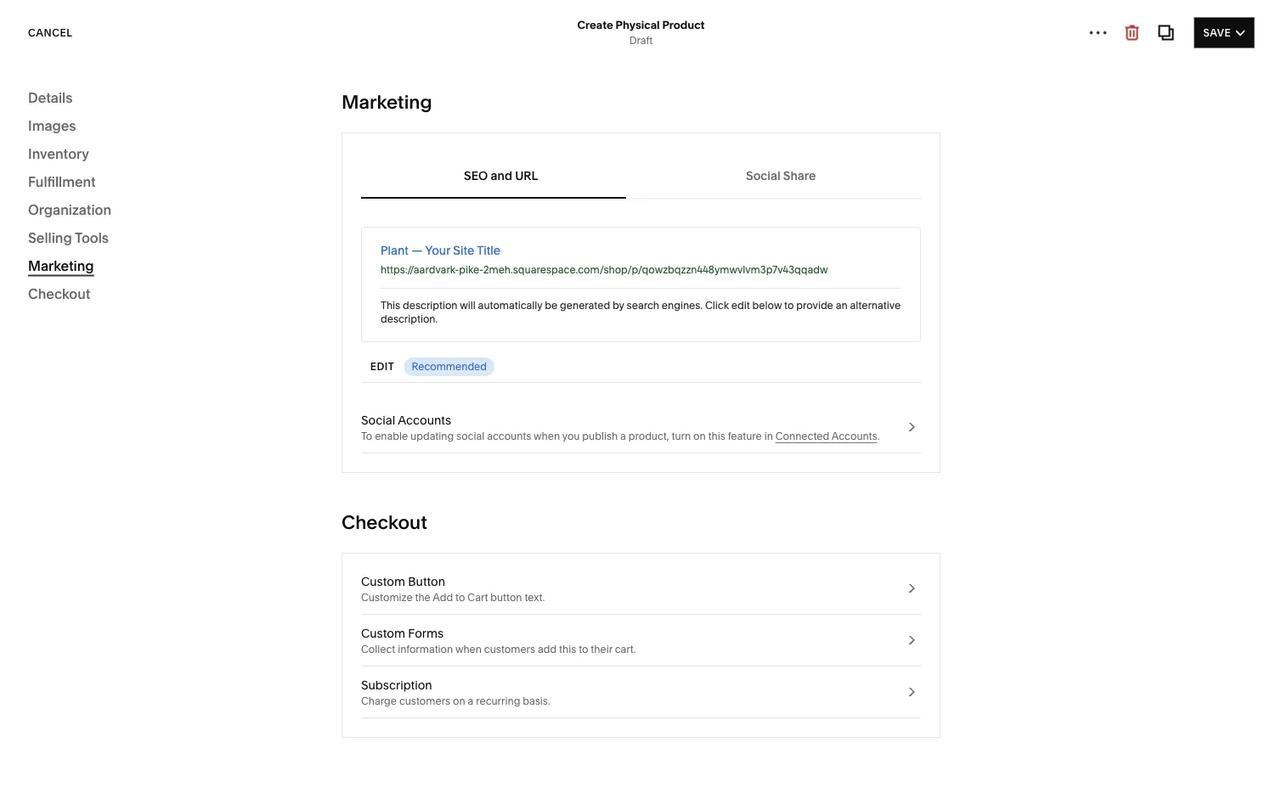 Task type: vqa. For each thing, say whether or not it's contained in the screenshot.
Custom Forms's Custom
yes



Task type: locate. For each thing, give the bounding box(es) containing it.
custom
[[361, 575, 405, 589], [361, 627, 405, 641]]

social
[[456, 430, 485, 443]]

0 horizontal spatial this
[[559, 644, 576, 656]]

this right manage
[[662, 10, 679, 22]]

save button
[[1194, 17, 1254, 48]]

seo and url button
[[366, 152, 636, 199]]

accounts
[[398, 413, 451, 428], [832, 430, 877, 443]]

social inside social accounts to enable updating social accounts when you publish a product, turn on this feature in connected accounts .
[[361, 413, 395, 428]]

1 vertical spatial this
[[708, 430, 725, 443]]

tab list
[[1099, 23, 1178, 51], [361, 152, 921, 199]]

1 vertical spatial custom
[[361, 627, 405, 641]]

0 horizontal spatial when
[[455, 644, 482, 656]]

2 vertical spatial this
[[559, 644, 576, 656]]

0 vertical spatial in
[[718, 10, 727, 22]]

collect
[[361, 644, 395, 656]]

to inside "custom forms collect information when customers add this to their cart."
[[579, 644, 588, 656]]

search
[[627, 300, 659, 312]]

recommended
[[412, 361, 487, 373]]

0 horizontal spatial customers
[[399, 695, 450, 708]]

url
[[515, 168, 538, 183]]

social left share
[[746, 168, 780, 183]]

0 horizontal spatial marketing
[[28, 257, 94, 274]]

0 vertical spatial tab list
[[1099, 23, 1178, 51]]

cart.
[[615, 644, 636, 656]]

Search items… text field
[[56, 114, 304, 151]]

on right 'turn'
[[693, 430, 706, 443]]

customers inside subscription charge customers on a recurring basis.
[[399, 695, 450, 708]]

feature left connected
[[728, 430, 762, 443]]

product,
[[628, 430, 669, 443]]

1 vertical spatial accounts
[[832, 430, 877, 443]]

the
[[415, 592, 431, 604]]

cancel button
[[28, 17, 73, 48]]

when right information
[[455, 644, 482, 656]]

0 vertical spatial custom
[[361, 575, 405, 589]]

below
[[752, 300, 782, 312]]

0 vertical spatial on
[[516, 10, 528, 22]]

1 horizontal spatial on
[[516, 10, 528, 22]]

custom inside custom button customize the add to cart button text.
[[361, 575, 405, 589]]

1 vertical spatial customers
[[399, 695, 450, 708]]

details
[[28, 89, 73, 106]]

0 vertical spatial marketing
[[342, 90, 432, 113]]

1 horizontal spatial accounts
[[832, 430, 877, 443]]

2 custom from the top
[[361, 627, 405, 641]]

0 vertical spatial product
[[544, 10, 582, 22]]

button
[[490, 592, 522, 604]]

1 horizontal spatial create
[[577, 18, 613, 31]]

1 custom from the top
[[361, 575, 405, 589]]

edit
[[370, 361, 395, 373]]

custom up customize
[[361, 575, 405, 589]]

1 horizontal spatial feature
[[728, 430, 762, 443]]

1 horizontal spatial a
[[620, 430, 626, 443]]

this right the add
[[559, 644, 576, 656]]

checkout down selling tools
[[28, 285, 90, 302]]

to
[[361, 430, 372, 443]]

in
[[718, 10, 727, 22], [764, 430, 773, 443]]

0 horizontal spatial tab list
[[361, 152, 921, 199]]

site
[[453, 243, 474, 258]]

custom forms collect information when customers add this to their cart.
[[361, 627, 636, 656]]

in right product
[[718, 10, 727, 22]]

1 vertical spatial a
[[468, 695, 473, 708]]

product right first
[[139, 235, 184, 249]]

0 horizontal spatial checkout
[[28, 285, 90, 302]]

will
[[460, 300, 476, 312]]

on left recurring
[[453, 695, 465, 708]]

social
[[746, 168, 780, 183], [361, 413, 395, 428]]

your left first
[[88, 235, 113, 249]]

1 vertical spatial feature
[[728, 430, 762, 443]]

1 vertical spatial product
[[139, 235, 184, 249]]

plant
[[381, 243, 409, 258]]

1 vertical spatial when
[[455, 644, 482, 656]]

your up start
[[208, 191, 237, 208]]

feature
[[681, 10, 716, 22], [728, 430, 762, 443]]

to right the add
[[456, 592, 465, 604]]

social inside button
[[746, 168, 780, 183]]

this inside "custom forms collect information when customers add this to their cart."
[[559, 644, 576, 656]]

basis.
[[523, 695, 550, 708]]

0 horizontal spatial feature
[[681, 10, 716, 22]]

1 vertical spatial tab list
[[361, 152, 921, 199]]

description
[[403, 300, 458, 312]]

reviews
[[438, 10, 475, 22]]

1 horizontal spatial when
[[534, 430, 560, 443]]

social for social accounts to enable updating social accounts when you publish a product, turn on this feature in connected accounts .
[[361, 413, 395, 428]]

customers inside "custom forms collect information when customers add this to their cart."
[[484, 644, 535, 656]]

custom up collect
[[361, 627, 405, 641]]

2 vertical spatial on
[[453, 695, 465, 708]]

2 horizontal spatial this
[[708, 430, 725, 443]]

accounts
[[487, 430, 531, 443]]

tab list containing seo and url
[[361, 152, 921, 199]]

a right publish
[[620, 430, 626, 443]]

0 horizontal spatial create
[[48, 235, 85, 249]]

1 horizontal spatial in
[[764, 430, 773, 443]]

images
[[28, 117, 76, 134]]

0 horizontal spatial product
[[139, 235, 184, 249]]

on left all
[[516, 10, 528, 22]]

generated
[[560, 300, 610, 312]]

be
[[545, 300, 558, 312]]

1 horizontal spatial product
[[544, 10, 582, 22]]

a
[[620, 430, 626, 443], [468, 695, 473, 708]]

when inside "custom forms collect information when customers add this to their cart."
[[455, 644, 482, 656]]

1 vertical spatial checkout
[[342, 511, 427, 534]]

your
[[425, 243, 450, 258]]

to right below
[[784, 300, 794, 312]]

inventory
[[28, 145, 89, 162]]

customer
[[390, 10, 436, 22]]

0 vertical spatial this
[[662, 10, 679, 22]]

1 horizontal spatial customers
[[484, 644, 535, 656]]

0 vertical spatial customers
[[484, 644, 535, 656]]

0 horizontal spatial on
[[453, 695, 465, 708]]

1 vertical spatial marketing
[[28, 257, 94, 274]]

checkout up "button"
[[342, 511, 427, 534]]

in inside social accounts to enable updating social accounts when you publish a product, turn on this feature in connected accounts .
[[764, 430, 773, 443]]

create
[[577, 18, 613, 31], [48, 235, 85, 249]]

1 vertical spatial in
[[764, 430, 773, 443]]

1 horizontal spatial your
[[208, 191, 237, 208]]

feature inside social accounts to enable updating social accounts when you publish a product, turn on this feature in connected accounts .
[[728, 430, 762, 443]]

create left physical
[[577, 18, 613, 31]]

1 horizontal spatial social
[[746, 168, 780, 183]]

to inside custom button customize the add to cart button text.
[[456, 592, 465, 604]]

to
[[192, 191, 205, 208], [187, 235, 198, 249], [784, 300, 794, 312], [456, 592, 465, 604], [579, 644, 588, 656]]

0 vertical spatial when
[[534, 430, 560, 443]]

1 vertical spatial your
[[88, 235, 113, 249]]

social accounts to enable updating social accounts when you publish a product, turn on this feature in connected accounts .
[[361, 413, 880, 443]]

2 horizontal spatial on
[[693, 430, 706, 443]]

0 horizontal spatial a
[[468, 695, 473, 708]]

in left connected
[[764, 430, 773, 443]]

on inside subscription charge customers on a recurring basis.
[[453, 695, 465, 708]]

add
[[433, 592, 453, 604]]

1 vertical spatial create
[[48, 235, 85, 249]]

social up to
[[361, 413, 395, 428]]

accounts right connected
[[832, 430, 877, 443]]

to left their
[[579, 644, 588, 656]]

customize
[[361, 592, 413, 604]]

0 vertical spatial social
[[746, 168, 780, 183]]

0 horizontal spatial accounts
[[398, 413, 451, 428]]

pike-
[[459, 264, 483, 276]]

title
[[477, 243, 501, 258]]

create inside create physical product draft
[[577, 18, 613, 31]]

all
[[28, 81, 52, 104]]

click
[[705, 300, 729, 312]]

this description will automatically be generated by search engines. click edit below to provide an alternative description.
[[381, 300, 901, 325]]

1 vertical spatial on
[[693, 430, 706, 443]]

row group
[[0, 69, 336, 752]]

a inside subscription charge customers on a recurring basis.
[[468, 695, 473, 708]]

accounts up updating
[[398, 413, 451, 428]]

turn
[[672, 430, 691, 443]]

1 vertical spatial social
[[361, 413, 395, 428]]

feature right manage
[[681, 10, 716, 22]]

0 vertical spatial create
[[577, 18, 613, 31]]

1 horizontal spatial this
[[662, 10, 679, 22]]

customers left the add
[[484, 644, 535, 656]]

0 vertical spatial a
[[620, 430, 626, 443]]

product right all
[[544, 10, 582, 22]]

1 horizontal spatial tab list
[[1099, 23, 1178, 51]]

connected
[[775, 430, 829, 443]]

custom inside "custom forms collect information when customers add this to their cart."
[[361, 627, 405, 641]]

automatically
[[478, 300, 542, 312]]

a left recurring
[[468, 695, 473, 708]]

this
[[662, 10, 679, 22], [708, 430, 725, 443], [559, 644, 576, 656]]

checkout
[[28, 285, 90, 302], [342, 511, 427, 534]]

this right 'turn'
[[708, 430, 725, 443]]

social share button
[[646, 152, 916, 199]]

when left the you
[[534, 430, 560, 443]]

create down store
[[48, 235, 85, 249]]

custom for custom forms
[[361, 627, 405, 641]]

0 horizontal spatial social
[[361, 413, 395, 428]]

0 vertical spatial your
[[208, 191, 237, 208]]

when
[[534, 430, 560, 443], [455, 644, 482, 656]]

customers down subscription
[[399, 695, 450, 708]]

marketing
[[342, 90, 432, 113], [28, 257, 94, 274]]

create physical product draft
[[577, 18, 705, 47]]

subscription
[[361, 678, 432, 693]]



Task type: describe. For each thing, give the bounding box(es) containing it.
0 horizontal spatial your
[[88, 235, 113, 249]]

share
[[783, 168, 816, 183]]

on inside social accounts to enable updating social accounts when you publish a product, turn on this feature in connected accounts .
[[693, 430, 706, 443]]

subscription charge customers on a recurring basis.
[[361, 678, 550, 708]]

categories button
[[0, 19, 120, 56]]

edit
[[731, 300, 750, 312]]

save
[[1203, 26, 1231, 39]]

cancel
[[28, 26, 73, 39]]

1 horizontal spatial marketing
[[342, 90, 432, 113]]

0 horizontal spatial in
[[718, 10, 727, 22]]

0 vertical spatial checkout
[[28, 285, 90, 302]]

enable
[[375, 430, 408, 443]]

this inside social accounts to enable updating social accounts when you publish a product, turn on this feature in connected accounts .
[[708, 430, 725, 443]]

https://aardvark-
[[381, 264, 459, 276]]

create inside start adding products to your store create your first product to start selling.
[[48, 235, 85, 249]]

to inside this description will automatically be generated by search engines. click edit below to provide an alternative description.
[[784, 300, 794, 312]]

.
[[877, 430, 880, 443]]

start
[[201, 235, 226, 249]]

manage
[[620, 10, 659, 22]]

show
[[361, 10, 388, 22]]

selling
[[28, 229, 72, 246]]

categories
[[32, 31, 101, 43]]

—
[[411, 243, 423, 258]]

to left start
[[187, 235, 198, 249]]

1 horizontal spatial checkout
[[342, 511, 427, 534]]

show customer reviews directly on all product pages. manage this feature in
[[361, 10, 729, 22]]

plant — your site title https://aardvark-pike-2meh.squarespace.com/shop/p/qowzbqzzn448ymwvlvm3p7v43qqadw
[[381, 243, 828, 276]]

text.
[[525, 592, 545, 604]]

selling.
[[229, 235, 268, 249]]

button
[[408, 575, 445, 589]]

charge
[[361, 695, 397, 708]]

you
[[562, 430, 580, 443]]

draft
[[629, 34, 653, 47]]

pages.
[[585, 10, 617, 22]]

grid grid
[[0, 69, 336, 752]]

store
[[48, 210, 81, 226]]

start adding products to your store create your first product to start selling.
[[48, 191, 268, 249]]

selling tools
[[28, 229, 109, 246]]

social share
[[746, 168, 816, 183]]

0 vertical spatial accounts
[[398, 413, 451, 428]]

and
[[491, 168, 512, 183]]

an
[[836, 300, 848, 312]]

seo
[[464, 168, 488, 183]]

forms
[[408, 627, 444, 641]]

their
[[591, 644, 612, 656]]

directly
[[478, 10, 514, 22]]

organization
[[28, 201, 111, 218]]

this
[[381, 300, 400, 312]]

2meh.squarespace.com/shop/p/qowzbqzzn448ymwvlvm3p7v43qqadw
[[483, 264, 828, 276]]

cart
[[468, 592, 488, 604]]

products
[[130, 191, 189, 208]]

publish
[[582, 430, 618, 443]]

description.
[[381, 313, 438, 325]]

information
[[398, 644, 453, 656]]

social for social share
[[746, 168, 780, 183]]

connected accounts link
[[775, 430, 877, 444]]

recurring
[[476, 695, 520, 708]]

custom for custom button
[[361, 575, 405, 589]]

seo and url
[[464, 168, 538, 183]]

custom button customize the add to cart button text.
[[361, 575, 545, 604]]

fulfillment
[[28, 173, 96, 190]]

product
[[662, 18, 705, 31]]

by
[[613, 300, 624, 312]]

product inside start adding products to your store create your first product to start selling.
[[139, 235, 184, 249]]

provide
[[796, 300, 833, 312]]

start
[[48, 191, 79, 208]]

alternative
[[850, 300, 901, 312]]

add
[[538, 644, 557, 656]]

tools
[[75, 229, 109, 246]]

adding
[[82, 191, 127, 208]]

when inside social accounts to enable updating social accounts when you publish a product, turn on this feature in connected accounts .
[[534, 430, 560, 443]]

first
[[116, 235, 137, 249]]

to right products
[[192, 191, 205, 208]]

0 vertical spatial feature
[[681, 10, 716, 22]]

updating
[[410, 430, 454, 443]]

engines.
[[662, 300, 703, 312]]

all
[[531, 10, 542, 22]]

a inside social accounts to enable updating social accounts when you publish a product, turn on this feature in connected accounts .
[[620, 430, 626, 443]]

edit button
[[370, 352, 395, 382]]



